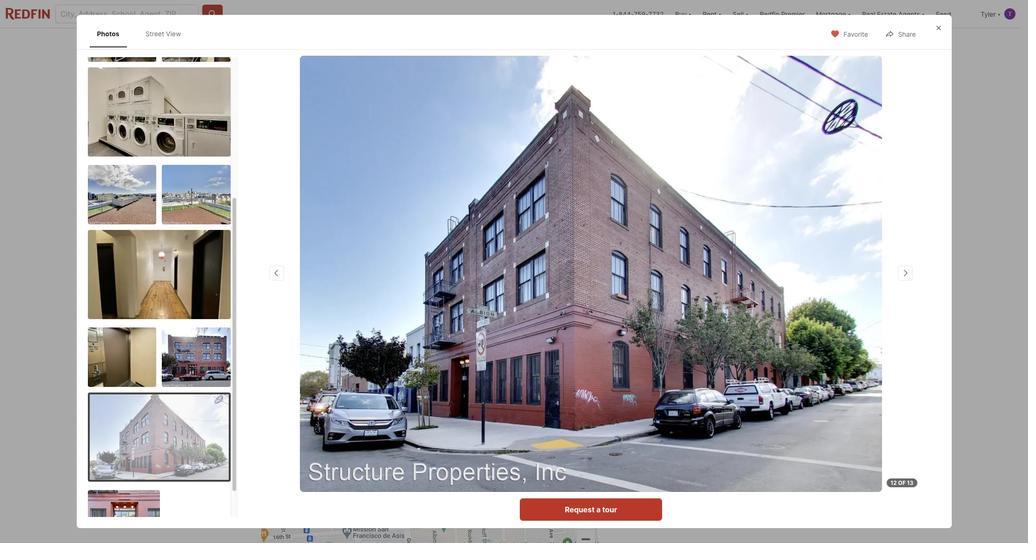 Task type: describe. For each thing, give the bounding box(es) containing it.
directions
[[553, 423, 577, 430]]

photos
[[723, 275, 745, 283]]

94103
[[374, 308, 396, 318]]

0 horizontal spatial 1731
[[261, 308, 277, 318]]

redfin premier
[[760, 10, 805, 18]]

map region
[[244, 365, 602, 544]]

beds
[[340, 340, 358, 350]]

street view tab
[[138, 22, 189, 45]]

4 tab from the left
[[462, 30, 520, 53]]

ft
[[434, 340, 441, 350]]

tour for bottom request a tour button
[[602, 506, 617, 515]]

photos tab
[[90, 22, 127, 45]]

share button
[[878, 24, 924, 43]]

satellite button
[[298, 420, 344, 438]]

feed button
[[931, 0, 976, 28]]

san
[[308, 308, 321, 318]]

1 baths
[[380, 326, 401, 350]]

1731 15th st image
[[300, 56, 882, 493]]

redfin
[[760, 10, 780, 18]]

844-
[[619, 10, 634, 18]]

1
[[380, 326, 386, 339]]

send a message button
[[626, 378, 749, 400]]

street view for tab list containing photos
[[145, 30, 181, 38]]

street for the rightmost street view 'button'
[[506, 423, 521, 430]]

ca
[[362, 308, 372, 318]]

submit search image
[[208, 9, 217, 19]]

a for bottom request a tour button
[[596, 506, 601, 515]]

baths
[[380, 340, 401, 350]]

street for tab list containing photos
[[145, 30, 164, 38]]

directions button
[[540, 421, 580, 433]]

1-844-759-7732 link
[[613, 10, 664, 18]]

request a tour for bottom request a tour button
[[565, 506, 617, 515]]

7732
[[649, 10, 664, 18]]

1731 15th st , san francisco , ca 94103
[[261, 308, 396, 318]]

send a message
[[658, 384, 717, 394]]

tab list inside request a tour dialog
[[88, 20, 198, 47]]

favorite button
[[823, 24, 876, 43]]

street view for the rightmost street view 'button'
[[506, 423, 534, 430]]

$1,350 /mo
[[261, 326, 318, 339]]

user photo image
[[1005, 8, 1016, 20]]

1 horizontal spatial 15th
[[688, 324, 708, 335]]

13 inside button
[[714, 275, 721, 283]]

tour for request a tour button to the top
[[699, 354, 714, 364]]

13 photos button
[[693, 270, 753, 289]]

1 vertical spatial request a tour button
[[520, 499, 662, 521]]

13 inside request a tour dialog
[[907, 480, 914, 487]]

1 tab from the left
[[261, 30, 335, 53]]



Task type: locate. For each thing, give the bounding box(es) containing it.
a
[[693, 354, 697, 364], [679, 384, 683, 394], [596, 506, 601, 515]]

contact 1731 15th st
[[626, 324, 720, 335]]

15th
[[279, 308, 294, 318], [688, 324, 708, 335]]

request a tour dialog
[[77, 2, 952, 544]]

2 vertical spatial view
[[523, 423, 534, 430]]

, left san
[[304, 308, 306, 318]]

premier
[[782, 10, 805, 18]]

0 beds
[[340, 326, 358, 350]]

0
[[340, 326, 348, 339]]

1 horizontal spatial street view button
[[494, 421, 537, 433]]

a inside send a message button
[[679, 384, 683, 394]]

1 horizontal spatial ,
[[357, 308, 360, 318]]

satellite menu bar
[[266, 420, 344, 438]]

0 horizontal spatial request
[[565, 506, 595, 515]]

1 horizontal spatial request
[[662, 354, 691, 364]]

message
[[684, 384, 717, 394]]

1731
[[261, 308, 277, 318], [665, 324, 686, 335]]

, left ca
[[357, 308, 360, 318]]

request a tour inside dialog
[[565, 506, 617, 515]]

0 vertical spatial request a tour
[[662, 354, 714, 364]]

image image
[[88, 2, 156, 62], [162, 2, 231, 62], [261, 54, 611, 296], [615, 54, 760, 174], [88, 67, 231, 157], [88, 165, 156, 224], [162, 165, 231, 224], [615, 177, 760, 296], [88, 230, 231, 319], [88, 328, 156, 387], [162, 328, 231, 387], [90, 395, 229, 480]]

1 vertical spatial 15th
[[688, 324, 708, 335]]

1 vertical spatial a
[[679, 384, 683, 394]]

street view for the leftmost street view 'button'
[[290, 275, 326, 283]]

13
[[714, 275, 721, 283], [907, 480, 914, 487]]

street view button up san
[[269, 270, 334, 289]]

0 horizontal spatial request a tour
[[565, 506, 617, 515]]

0 vertical spatial view
[[166, 30, 181, 38]]

1 vertical spatial request
[[565, 506, 595, 515]]

1 horizontal spatial a
[[679, 384, 683, 394]]

street view left directions button
[[506, 423, 534, 430]]

share
[[899, 30, 916, 38]]

view for the leftmost street view 'button'
[[311, 275, 326, 283]]

3 tab from the left
[[399, 30, 462, 53]]

1-844-759-7732
[[613, 10, 664, 18]]

tour
[[699, 354, 714, 364], [602, 506, 617, 515]]

$1,350
[[261, 326, 298, 339]]

photos
[[97, 30, 119, 38]]

tab
[[261, 30, 335, 53], [335, 30, 399, 53], [399, 30, 462, 53], [462, 30, 520, 53]]

street down city, address, school, agent, zip search field
[[145, 30, 164, 38]]

2 horizontal spatial street
[[506, 423, 521, 430]]

City, Address, School, Agent, ZIP search field
[[55, 5, 199, 23]]

street view up san
[[290, 275, 326, 283]]

0 vertical spatial request
[[662, 354, 691, 364]]

0 vertical spatial street view button
[[269, 270, 334, 289]]

sq
[[423, 340, 432, 350]]

1 horizontal spatial 13
[[907, 480, 914, 487]]

160
[[423, 326, 443, 339]]

0 horizontal spatial view
[[166, 30, 181, 38]]

160 sq ft
[[423, 326, 443, 350]]

2 horizontal spatial view
[[523, 423, 534, 430]]

request inside dialog
[[565, 506, 595, 515]]

a inside request a tour dialog
[[596, 506, 601, 515]]

1 vertical spatial view
[[311, 275, 326, 283]]

street view inside tab
[[145, 30, 181, 38]]

0 vertical spatial a
[[693, 354, 697, 364]]

2 vertical spatial street view
[[506, 423, 534, 430]]

request a tour for request a tour button to the top
[[662, 354, 714, 364]]

0 horizontal spatial 15th
[[279, 308, 294, 318]]

1 horizontal spatial 1731
[[665, 324, 686, 335]]

0 vertical spatial st
[[297, 308, 304, 318]]

0 vertical spatial street
[[145, 30, 164, 38]]

/mo
[[298, 326, 318, 339]]

2 horizontal spatial a
[[693, 354, 697, 364]]

view for tab list containing photos
[[166, 30, 181, 38]]

1 vertical spatial 13
[[907, 480, 914, 487]]

1 horizontal spatial request a tour
[[662, 354, 714, 364]]

0 vertical spatial street view
[[145, 30, 181, 38]]

request for request a tour button to the top
[[662, 354, 691, 364]]

street view button
[[269, 270, 334, 289], [494, 421, 537, 433]]

12 of 13
[[891, 480, 914, 487]]

view inside tab
[[166, 30, 181, 38]]

0 horizontal spatial tab list
[[88, 20, 198, 47]]

street for the leftmost street view 'button'
[[290, 275, 309, 283]]

1 horizontal spatial tab list
[[261, 28, 527, 53]]

0 horizontal spatial tour
[[602, 506, 617, 515]]

request a tour button
[[626, 348, 749, 370], [520, 499, 662, 521]]

13 right of
[[907, 480, 914, 487]]

1 vertical spatial request a tour
[[565, 506, 617, 515]]

map entry image
[[553, 308, 600, 354]]

13 photos
[[714, 275, 745, 283]]

1 vertical spatial tour
[[602, 506, 617, 515]]

,
[[304, 308, 306, 318], [357, 308, 360, 318]]

street view button left directions button
[[494, 421, 537, 433]]

0 vertical spatial request a tour button
[[626, 348, 749, 370]]

0 horizontal spatial a
[[596, 506, 601, 515]]

redfin premier button
[[755, 0, 811, 28]]

2 vertical spatial a
[[596, 506, 601, 515]]

street left directions button
[[506, 423, 521, 430]]

1 vertical spatial 1731
[[665, 324, 686, 335]]

satellite
[[306, 424, 336, 434]]

a for request a tour button to the top
[[693, 354, 697, 364]]

13 left photos
[[714, 275, 721, 283]]

st
[[297, 308, 304, 318], [710, 324, 720, 335]]

tour inside dialog
[[602, 506, 617, 515]]

0 horizontal spatial street
[[145, 30, 164, 38]]

0 horizontal spatial street view button
[[269, 270, 334, 289]]

tab list
[[88, 20, 198, 47], [261, 28, 527, 53]]

1731 right contact
[[665, 324, 686, 335]]

1 vertical spatial street
[[290, 275, 309, 283]]

759-
[[634, 10, 649, 18]]

contact
[[626, 324, 663, 335]]

1-
[[613, 10, 619, 18]]

request
[[662, 354, 691, 364], [565, 506, 595, 515]]

1 horizontal spatial view
[[311, 275, 326, 283]]

0 vertical spatial 1731
[[261, 308, 277, 318]]

request for bottom request a tour button
[[565, 506, 595, 515]]

feed
[[936, 10, 952, 18]]

send
[[658, 384, 677, 394]]

12
[[891, 480, 897, 487]]

2 vertical spatial street
[[506, 423, 521, 430]]

1 horizontal spatial st
[[710, 324, 720, 335]]

0 horizontal spatial 13
[[714, 275, 721, 283]]

0 horizontal spatial street view
[[145, 30, 181, 38]]

favorite
[[844, 30, 868, 38]]

1731 up $1,350
[[261, 308, 277, 318]]

street view
[[145, 30, 181, 38], [290, 275, 326, 283], [506, 423, 534, 430]]

a for send a message button
[[679, 384, 683, 394]]

1 vertical spatial street view button
[[494, 421, 537, 433]]

0 vertical spatial tour
[[699, 354, 714, 364]]

view for the rightmost street view 'button'
[[523, 423, 534, 430]]

view
[[166, 30, 181, 38], [311, 275, 326, 283], [523, 423, 534, 430]]

street inside tab
[[145, 30, 164, 38]]

0 horizontal spatial ,
[[304, 308, 306, 318]]

street view down city, address, school, agent, zip search field
[[145, 30, 181, 38]]

1 , from the left
[[304, 308, 306, 318]]

1 horizontal spatial street
[[290, 275, 309, 283]]

request a tour
[[662, 354, 714, 364], [565, 506, 617, 515]]

0 vertical spatial 13
[[714, 275, 721, 283]]

street up san
[[290, 275, 309, 283]]

francisco
[[323, 308, 357, 318]]

tab list containing photos
[[88, 20, 198, 47]]

1 horizontal spatial tour
[[699, 354, 714, 364]]

of
[[899, 480, 906, 487]]

0 horizontal spatial st
[[297, 308, 304, 318]]

0 vertical spatial 15th
[[279, 308, 294, 318]]

1 vertical spatial street view
[[290, 275, 326, 283]]

2 horizontal spatial street view
[[506, 423, 534, 430]]

2 tab from the left
[[335, 30, 399, 53]]

1 vertical spatial st
[[710, 324, 720, 335]]

street
[[145, 30, 164, 38], [290, 275, 309, 283], [506, 423, 521, 430]]

satellite button
[[244, 365, 602, 544]]

1 horizontal spatial street view
[[290, 275, 326, 283]]

2 , from the left
[[357, 308, 360, 318]]



Task type: vqa. For each thing, say whether or not it's contained in the screenshot.
Send a message
yes



